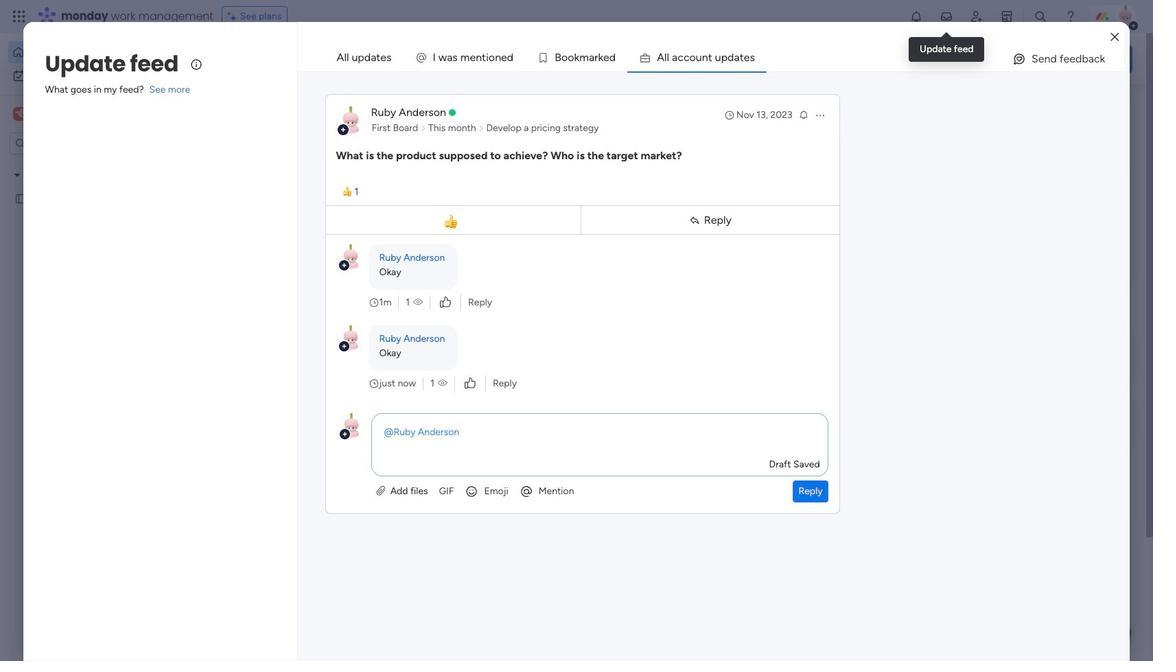 Task type: locate. For each thing, give the bounding box(es) containing it.
v2 seen image left v2 like icon
[[438, 377, 448, 391]]

tab list
[[325, 44, 1125, 71]]

Search in workspace field
[[29, 136, 115, 151]]

workspace image
[[13, 106, 27, 122], [15, 106, 25, 122]]

quick search results list box
[[212, 128, 894, 310]]

help center element
[[927, 394, 1133, 449]]

close image
[[1111, 32, 1119, 42]]

add to favorites image
[[407, 251, 421, 265]]

1 workspace image from the left
[[13, 106, 27, 122]]

select product image
[[12, 10, 26, 23]]

0 horizontal spatial v2 seen image
[[413, 296, 423, 310]]

give feedback image
[[1013, 52, 1026, 66]]

tab
[[325, 44, 403, 71]]

option
[[8, 41, 167, 63], [8, 65, 167, 87], [0, 162, 175, 165]]

v2 seen image
[[413, 296, 423, 310], [438, 377, 448, 391]]

1 horizontal spatial slider arrow image
[[478, 122, 484, 135]]

dapulse attachment image
[[377, 485, 385, 497]]

list box
[[0, 160, 175, 395]]

0 horizontal spatial slider arrow image
[[420, 122, 426, 135]]

notifications image
[[910, 10, 923, 23]]

0 vertical spatial v2 seen image
[[413, 296, 423, 310]]

1 vertical spatial v2 seen image
[[438, 377, 448, 391]]

invite members image
[[970, 10, 984, 23]]

slider arrow image
[[420, 122, 426, 135], [478, 122, 484, 135]]

v2 seen image left v2 like image
[[413, 296, 423, 310]]

update feed image
[[940, 10, 954, 23]]

getting started element
[[927, 328, 1133, 383]]

1 vertical spatial option
[[8, 65, 167, 87]]

1 horizontal spatial v2 seen image
[[438, 377, 448, 391]]



Task type: describe. For each thing, give the bounding box(es) containing it.
caret down image
[[14, 170, 20, 180]]

v2 user feedback image
[[938, 51, 948, 66]]

2 vertical spatial option
[[0, 162, 175, 165]]

2 workspace image from the left
[[15, 106, 25, 122]]

search everything image
[[1034, 10, 1048, 23]]

see plans image
[[228, 9, 240, 24]]

2 slider arrow image from the left
[[478, 122, 484, 135]]

v2 seen image for v2 like icon
[[438, 377, 448, 391]]

0 element
[[351, 327, 368, 343]]

options image
[[815, 110, 826, 121]]

lottie animation element
[[347, 363, 566, 583]]

workspace selection element
[[13, 106, 49, 122]]

public board image
[[14, 192, 27, 205]]

0 vertical spatial option
[[8, 41, 167, 63]]

monday marketplace image
[[1000, 10, 1014, 23]]

public board image
[[454, 251, 469, 266]]

1 slider arrow image from the left
[[420, 122, 426, 135]]

close my workspaces image
[[212, 656, 229, 661]]

ruby anderson image
[[1115, 5, 1137, 27]]

v2 like image
[[440, 295, 451, 310]]

component image
[[454, 272, 466, 285]]

reminder image
[[798, 109, 809, 120]]

v2 bolt switch image
[[1045, 51, 1053, 66]]

v2 seen image for v2 like image
[[413, 296, 423, 310]]

help image
[[1064, 10, 1078, 23]]

v2 like image
[[465, 376, 476, 391]]



Task type: vqa. For each thing, say whether or not it's contained in the screenshot.
V2 SEEN icon for v2 like image
yes



